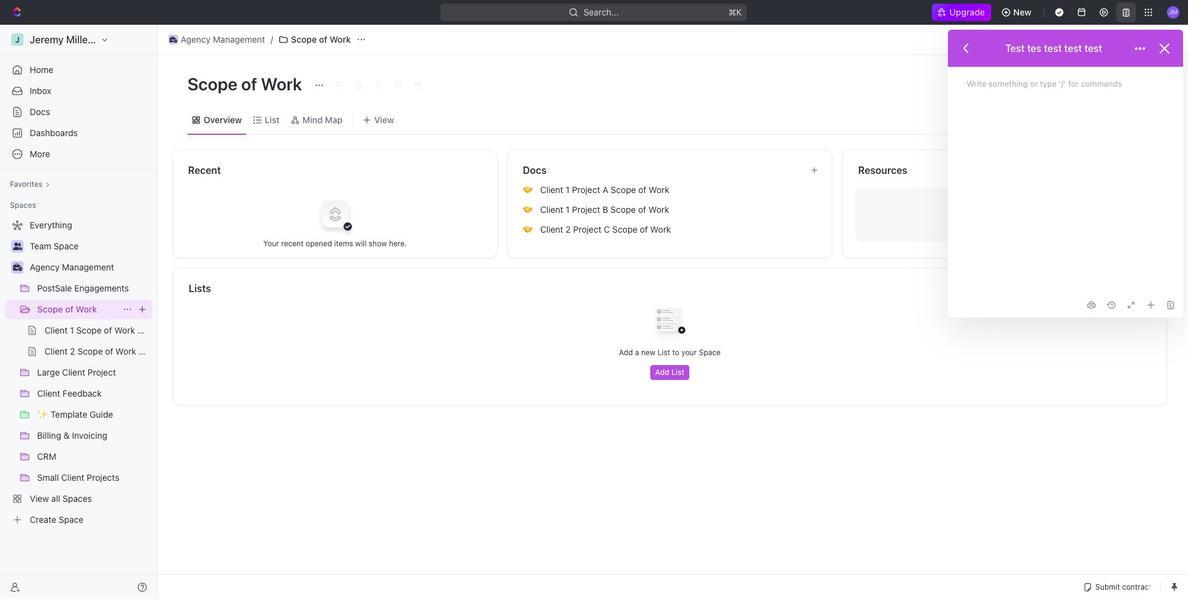 Task type: vqa. For each thing, say whether or not it's contained in the screenshot.
Invoicing
yes



Task type: describe. For each thing, give the bounding box(es) containing it.
your
[[682, 348, 697, 357]]

⌘k
[[729, 7, 742, 17]]

a
[[635, 348, 639, 357]]

large client project link
[[37, 363, 150, 383]]

of right '/' at the left
[[319, 34, 327, 45]]

client for client 2 project c scope of work
[[540, 224, 563, 235]]

mind
[[303, 114, 323, 125]]

0 horizontal spatial spaces
[[10, 201, 36, 210]]

small client projects link
[[37, 468, 150, 488]]

project inside "large client project" link
[[88, 367, 116, 378]]

recent
[[188, 165, 221, 176]]

view all spaces link
[[5, 489, 150, 509]]

j
[[15, 35, 20, 44]]

list inside list 'link'
[[265, 114, 280, 125]]

test
[[1005, 43, 1025, 54]]

to
[[672, 348, 679, 357]]

docs link
[[5, 102, 152, 122]]

jm button
[[1164, 2, 1183, 22]]

inbox
[[30, 85, 51, 96]]

tes
[[1027, 43, 1042, 54]]

/
[[271, 34, 273, 45]]

no recent items image
[[310, 189, 360, 239]]

small
[[37, 472, 59, 483]]

c
[[604, 224, 610, 235]]

favorites button
[[5, 177, 55, 192]]

client feedback
[[37, 388, 102, 399]]

1 horizontal spatial scope of work link
[[276, 32, 354, 47]]

invoicing
[[72, 430, 107, 441]]

opened
[[306, 239, 332, 248]]

template
[[51, 409, 87, 420]]

add for add list
[[655, 368, 670, 377]]

workspace
[[102, 34, 153, 45]]

here.
[[389, 239, 407, 248]]

guide
[[90, 409, 113, 420]]

no lists icon. image
[[645, 298, 695, 348]]

client 1 scope of work docs
[[45, 325, 158, 335]]

🤝 for client 2 project c scope of work
[[523, 225, 533, 234]]

engagements
[[74, 283, 129, 293]]

scope of work inside tree
[[37, 304, 97, 314]]

jeremy
[[30, 34, 64, 45]]

dashboards link
[[5, 123, 152, 143]]

add for add task
[[1099, 79, 1115, 90]]

spaces inside view all spaces link
[[63, 493, 92, 504]]

client for client feedback
[[37, 388, 60, 399]]

2 for scope
[[70, 346, 75, 357]]

client for client 2 scope of work docs
[[45, 346, 68, 357]]

your recent opened items will show here.
[[263, 239, 407, 248]]

feedback
[[63, 388, 102, 399]]

team space
[[30, 241, 79, 251]]

show
[[369, 239, 387, 248]]

1 for client 1 scope of work docs
[[70, 325, 74, 335]]

client 2 project c scope of work
[[540, 224, 671, 235]]

automations
[[1102, 34, 1154, 45]]

list link
[[262, 111, 280, 128]]

of right b
[[638, 204, 646, 215]]

create
[[30, 514, 56, 525]]

create space
[[30, 514, 84, 525]]

client 2 scope of work docs link
[[45, 342, 159, 361]]

more button
[[5, 144, 152, 164]]

billing & invoicing link
[[37, 426, 150, 446]]

view all spaces
[[30, 493, 92, 504]]

mind map link
[[300, 111, 343, 128]]

scope up overview link
[[188, 74, 238, 94]]

task
[[1118, 79, 1136, 90]]

client feedback link
[[37, 384, 150, 404]]

postsale engagements link
[[37, 279, 150, 298]]

client 2 scope of work docs
[[45, 346, 159, 357]]

home
[[30, 64, 53, 75]]

map
[[325, 114, 343, 125]]

✨ template guide link
[[37, 405, 150, 425]]

of down postsale engagements
[[65, 304, 73, 314]]

automations button
[[1096, 30, 1160, 49]]

0 vertical spatial scope of work
[[291, 34, 351, 45]]

view for view all spaces
[[30, 493, 49, 504]]

upgrade link
[[932, 4, 991, 21]]

sidebar navigation
[[0, 25, 160, 599]]

client 1 scope of work docs link
[[45, 321, 158, 340]]

project for c
[[573, 224, 602, 235]]

a
[[603, 184, 608, 195]]

jeremy miller's workspace, , element
[[11, 33, 24, 46]]

client for client 1 scope of work docs
[[45, 325, 68, 335]]

✨ template guide
[[37, 409, 113, 420]]

miller's
[[66, 34, 100, 45]]

test tes test test test
[[1005, 43, 1103, 54]]

share
[[1059, 34, 1083, 45]]

🤝 for client 1 project a scope of work
[[523, 185, 533, 194]]

large
[[37, 367, 60, 378]]

new
[[641, 348, 656, 357]]

add list button
[[650, 365, 690, 380]]

✨
[[37, 409, 48, 420]]

scope up client 2 scope of work docs at the bottom left of the page
[[76, 325, 102, 335]]

scope right a
[[611, 184, 636, 195]]

all
[[51, 493, 60, 504]]

postsale
[[37, 283, 72, 293]]

&
[[64, 430, 70, 441]]

billing & invoicing
[[37, 430, 107, 441]]

client up view all spaces link
[[61, 472, 84, 483]]

mind map
[[303, 114, 343, 125]]

upgrade
[[950, 7, 985, 17]]

0 vertical spatial agency
[[181, 34, 211, 45]]

will
[[355, 239, 367, 248]]

add task button
[[1091, 75, 1144, 95]]

items
[[334, 239, 353, 248]]

tree inside sidebar navigation
[[5, 215, 159, 530]]

b
[[603, 204, 608, 215]]



Task type: locate. For each thing, give the bounding box(es) containing it.
management left '/' at the left
[[213, 34, 265, 45]]

scope of work right '/' at the left
[[291, 34, 351, 45]]

list left to
[[658, 348, 670, 357]]

1 vertical spatial management
[[62, 262, 114, 272]]

1 vertical spatial agency management
[[30, 262, 114, 272]]

1 vertical spatial list
[[658, 348, 670, 357]]

agency down team
[[30, 262, 60, 272]]

1 vertical spatial 🤝
[[523, 205, 533, 214]]

1 vertical spatial scope of work
[[188, 74, 306, 94]]

view right map on the left of the page
[[374, 114, 394, 125]]

scope of work
[[291, 34, 351, 45], [188, 74, 306, 94], [37, 304, 97, 314]]

1 test from the left
[[1044, 43, 1062, 54]]

list down to
[[672, 368, 685, 377]]

view inside button
[[374, 114, 394, 125]]

test
[[1044, 43, 1062, 54], [1065, 43, 1082, 54], [1085, 43, 1103, 54]]

resources button
[[858, 163, 1135, 178]]

client down large
[[37, 388, 60, 399]]

client left a
[[540, 184, 563, 195]]

project for b
[[572, 204, 600, 215]]

agency management link
[[165, 32, 268, 47], [30, 257, 150, 277]]

team space link
[[30, 236, 150, 256]]

client
[[540, 184, 563, 195], [540, 204, 563, 215], [540, 224, 563, 235], [45, 325, 68, 335], [45, 346, 68, 357], [62, 367, 85, 378], [37, 388, 60, 399], [61, 472, 84, 483]]

agency management left '/' at the left
[[181, 34, 265, 45]]

share button
[[1052, 30, 1090, 50]]

1 horizontal spatial spaces
[[63, 493, 92, 504]]

of up client 2 scope of work docs at the bottom left of the page
[[104, 325, 112, 335]]

scope up "large client project" link
[[78, 346, 103, 357]]

2 vertical spatial add
[[655, 368, 670, 377]]

add a new list to your space
[[619, 348, 721, 357]]

postsale engagements
[[37, 283, 129, 293]]

0 horizontal spatial agency management
[[30, 262, 114, 272]]

1 vertical spatial agency
[[30, 262, 60, 272]]

1 for client 1 project a scope of work
[[566, 184, 570, 195]]

recent
[[281, 239, 304, 248]]

add
[[1099, 79, 1115, 90], [619, 348, 633, 357], [655, 368, 670, 377]]

0 vertical spatial agency management link
[[165, 32, 268, 47]]

agency inside tree
[[30, 262, 60, 272]]

scope of work link down postsale engagements
[[37, 300, 118, 319]]

0 horizontal spatial add
[[619, 348, 633, 357]]

space down view all spaces link
[[59, 514, 84, 525]]

0 horizontal spatial list
[[265, 114, 280, 125]]

tree
[[5, 215, 159, 530]]

0 vertical spatial spaces
[[10, 201, 36, 210]]

lists button
[[188, 281, 1152, 296]]

client up large
[[45, 346, 68, 357]]

2 horizontal spatial add
[[1099, 79, 1115, 90]]

resources
[[858, 165, 908, 176]]

0 horizontal spatial agency
[[30, 262, 60, 272]]

space for team space
[[54, 241, 79, 251]]

1 horizontal spatial 2
[[566, 224, 571, 235]]

0 vertical spatial space
[[54, 241, 79, 251]]

0 vertical spatial 2
[[566, 224, 571, 235]]

1 vertical spatial space
[[699, 348, 721, 357]]

0 horizontal spatial scope of work link
[[37, 300, 118, 319]]

everything
[[30, 220, 72, 230]]

client for client 1 project a scope of work
[[540, 184, 563, 195]]

view
[[374, 114, 394, 125], [30, 493, 49, 504]]

new
[[1014, 7, 1032, 17]]

0 vertical spatial management
[[213, 34, 265, 45]]

add down add a new list to your space
[[655, 368, 670, 377]]

project for a
[[572, 184, 600, 195]]

jm
[[1169, 8, 1178, 16]]

2 up the large client project at the left
[[70, 346, 75, 357]]

1 vertical spatial view
[[30, 493, 49, 504]]

scope right '/' at the left
[[291, 34, 317, 45]]

1 horizontal spatial test
[[1065, 43, 1082, 54]]

view button
[[358, 111, 398, 128]]

1 horizontal spatial management
[[213, 34, 265, 45]]

0 vertical spatial add
[[1099, 79, 1115, 90]]

home link
[[5, 60, 152, 80]]

client 1 project b scope of work
[[540, 204, 669, 215]]

2 left c
[[566, 224, 571, 235]]

2 vertical spatial space
[[59, 514, 84, 525]]

business time image
[[169, 37, 177, 43]]

2 vertical spatial 🤝
[[523, 225, 533, 234]]

project down client 2 scope of work docs link
[[88, 367, 116, 378]]

of up overview
[[241, 74, 257, 94]]

space inside 'link'
[[59, 514, 84, 525]]

space down everything link
[[54, 241, 79, 251]]

projects
[[87, 472, 119, 483]]

space for create space
[[59, 514, 84, 525]]

list inside "add list" button
[[672, 368, 685, 377]]

project left b
[[572, 204, 600, 215]]

view inside sidebar navigation
[[30, 493, 49, 504]]

agency management inside sidebar navigation
[[30, 262, 114, 272]]

scope
[[291, 34, 317, 45], [188, 74, 238, 94], [611, 184, 636, 195], [611, 204, 636, 215], [612, 224, 638, 235], [37, 304, 63, 314], [76, 325, 102, 335], [78, 346, 103, 357]]

2 for project
[[566, 224, 571, 235]]

agency
[[181, 34, 211, 45], [30, 262, 60, 272]]

client left b
[[540, 204, 563, 215]]

1 horizontal spatial agency management
[[181, 34, 265, 45]]

dashboards
[[30, 128, 78, 138]]

1 left a
[[566, 184, 570, 195]]

more
[[30, 149, 50, 159]]

project left c
[[573, 224, 602, 235]]

scope right c
[[612, 224, 638, 235]]

🤝
[[523, 185, 533, 194], [523, 205, 533, 214], [523, 225, 533, 234]]

new button
[[996, 2, 1039, 22]]

add task
[[1099, 79, 1136, 90]]

2
[[566, 224, 571, 235], [70, 346, 75, 357]]

1 horizontal spatial view
[[374, 114, 394, 125]]

1 vertical spatial add
[[619, 348, 633, 357]]

management inside tree
[[62, 262, 114, 272]]

large client project
[[37, 367, 116, 378]]

1 vertical spatial agency management link
[[30, 257, 150, 277]]

agency management link left '/' at the left
[[165, 32, 268, 47]]

scope of work down postsale
[[37, 304, 97, 314]]

overview
[[204, 114, 242, 125]]

of down client 1 scope of work docs link at the bottom left
[[105, 346, 113, 357]]

your
[[263, 239, 279, 248]]

everything link
[[5, 215, 150, 235]]

business time image
[[13, 264, 22, 271]]

2 vertical spatial 1
[[70, 325, 74, 335]]

1 vertical spatial 1
[[566, 204, 570, 215]]

0 vertical spatial scope of work link
[[276, 32, 354, 47]]

add left a
[[619, 348, 633, 357]]

1 horizontal spatial agency management link
[[165, 32, 268, 47]]

tree containing everything
[[5, 215, 159, 530]]

0 vertical spatial list
[[265, 114, 280, 125]]

0 vertical spatial 🤝
[[523, 185, 533, 194]]

space
[[54, 241, 79, 251], [699, 348, 721, 357], [59, 514, 84, 525]]

0 vertical spatial 1
[[566, 184, 570, 195]]

user group image
[[13, 243, 22, 250]]

1
[[566, 184, 570, 195], [566, 204, 570, 215], [70, 325, 74, 335]]

agency management
[[181, 34, 265, 45], [30, 262, 114, 272]]

2 inside sidebar navigation
[[70, 346, 75, 357]]

search...
[[584, 7, 619, 17]]

scope right b
[[611, 204, 636, 215]]

🤝 for client 1 project b scope of work
[[523, 205, 533, 214]]

add left the task
[[1099, 79, 1115, 90]]

of right c
[[640, 224, 648, 235]]

agency management link down team space link
[[30, 257, 150, 277]]

list left mind
[[265, 114, 280, 125]]

client down postsale
[[45, 325, 68, 335]]

scope of work up overview
[[188, 74, 306, 94]]

0 vertical spatial view
[[374, 114, 394, 125]]

docs
[[30, 106, 50, 117], [523, 165, 547, 176], [137, 325, 158, 335], [139, 346, 159, 357]]

1 left b
[[566, 204, 570, 215]]

client 1 project a scope of work
[[540, 184, 670, 195]]

spaces down "favorites"
[[10, 201, 36, 210]]

scope of work link
[[276, 32, 354, 47], [37, 300, 118, 319]]

view button
[[358, 105, 398, 134]]

1 inside tree
[[70, 325, 74, 335]]

agency right business time icon
[[181, 34, 211, 45]]

0 horizontal spatial test
[[1044, 43, 1062, 54]]

1 horizontal spatial list
[[658, 348, 670, 357]]

add for add a new list to your space
[[619, 348, 633, 357]]

0 horizontal spatial agency management link
[[30, 257, 150, 277]]

management down team space link
[[62, 262, 114, 272]]

client for client 1 project b scope of work
[[540, 204, 563, 215]]

1 vertical spatial spaces
[[63, 493, 92, 504]]

team
[[30, 241, 51, 251]]

small client projects
[[37, 472, 119, 483]]

2 vertical spatial scope of work
[[37, 304, 97, 314]]

space right your
[[699, 348, 721, 357]]

overview link
[[201, 111, 242, 128]]

client left c
[[540, 224, 563, 235]]

1 horizontal spatial agency
[[181, 34, 211, 45]]

crm
[[37, 451, 56, 462]]

0 vertical spatial agency management
[[181, 34, 265, 45]]

0 horizontal spatial 2
[[70, 346, 75, 357]]

of
[[319, 34, 327, 45], [241, 74, 257, 94], [638, 184, 647, 195], [638, 204, 646, 215], [640, 224, 648, 235], [65, 304, 73, 314], [104, 325, 112, 335], [105, 346, 113, 357]]

1 for client 1 project b scope of work
[[566, 204, 570, 215]]

client up client feedback
[[62, 367, 85, 378]]

2 🤝 from the top
[[523, 205, 533, 214]]

2 horizontal spatial list
[[672, 368, 685, 377]]

scope down postsale
[[37, 304, 63, 314]]

3 test from the left
[[1085, 43, 1103, 54]]

1 vertical spatial 2
[[70, 346, 75, 357]]

scope of work link right '/' at the left
[[276, 32, 354, 47]]

create space link
[[5, 510, 150, 530]]

work
[[330, 34, 351, 45], [261, 74, 302, 94], [649, 184, 670, 195], [649, 204, 669, 215], [650, 224, 671, 235], [76, 304, 97, 314], [114, 325, 135, 335], [116, 346, 136, 357]]

2 horizontal spatial test
[[1085, 43, 1103, 54]]

view left the 'all'
[[30, 493, 49, 504]]

project left a
[[572, 184, 600, 195]]

0 horizontal spatial view
[[30, 493, 49, 504]]

1 up client 2 scope of work docs at the bottom left of the page
[[70, 325, 74, 335]]

view for view
[[374, 114, 394, 125]]

agency management up postsale engagements
[[30, 262, 114, 272]]

management
[[213, 34, 265, 45], [62, 262, 114, 272]]

2 test from the left
[[1065, 43, 1082, 54]]

project
[[572, 184, 600, 195], [572, 204, 600, 215], [573, 224, 602, 235], [88, 367, 116, 378]]

of right a
[[638, 184, 647, 195]]

spaces down 'small client projects'
[[63, 493, 92, 504]]

favorites
[[10, 179, 43, 189]]

list
[[265, 114, 280, 125], [658, 348, 670, 357], [672, 368, 685, 377]]

1 horizontal spatial add
[[655, 368, 670, 377]]

1 vertical spatial scope of work link
[[37, 300, 118, 319]]

2 vertical spatial list
[[672, 368, 685, 377]]

3 🤝 from the top
[[523, 225, 533, 234]]

0 horizontal spatial management
[[62, 262, 114, 272]]

lists
[[189, 283, 211, 294]]

1 🤝 from the top
[[523, 185, 533, 194]]

billing
[[37, 430, 61, 441]]



